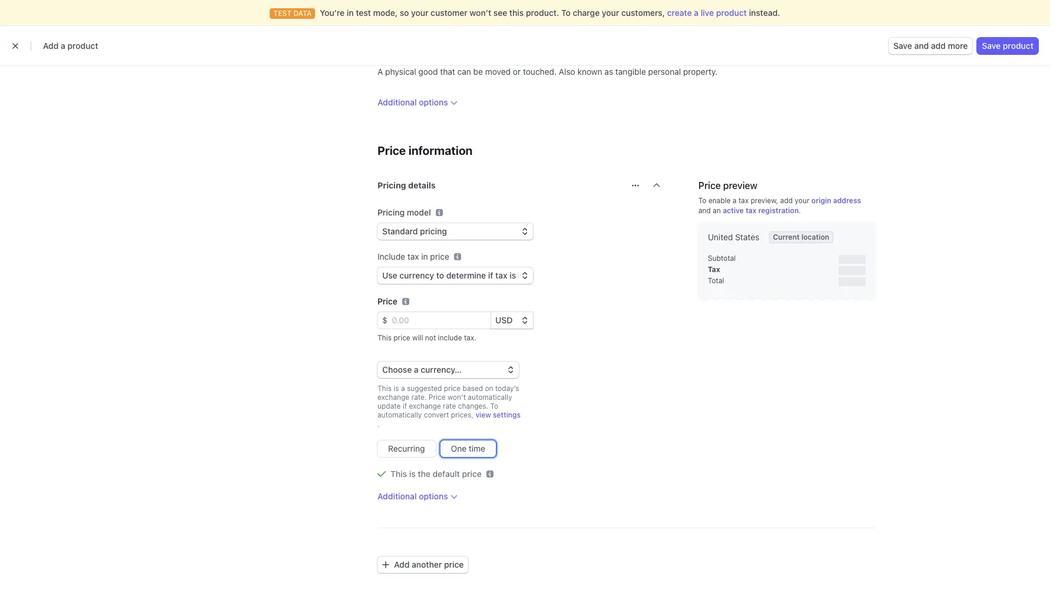 Task type: vqa. For each thing, say whether or not it's contained in the screenshot.
Notifications icon
no



Task type: locate. For each thing, give the bounding box(es) containing it.
code
[[425, 27, 444, 37]]

a
[[378, 67, 383, 77]]

your right the charge
[[602, 8, 619, 18]]

known
[[578, 67, 602, 77]]

your inside price preview to enable a tax preview, add your origin address and an active tax registration .
[[795, 196, 810, 205]]

create
[[667, 8, 692, 18]]

price up the convert
[[429, 393, 446, 402]]

price
[[378, 144, 406, 157], [699, 180, 721, 191], [378, 296, 397, 306], [429, 393, 446, 402]]

test
[[356, 8, 371, 18]]

a physical good that can be moved or touched. also known as tangible personal property.
[[378, 67, 718, 77]]

save
[[893, 41, 912, 51], [982, 41, 1001, 51]]

$ button
[[378, 312, 387, 329]]

2 vertical spatial this
[[390, 469, 407, 479]]

1 horizontal spatial to
[[561, 8, 571, 18]]

1 horizontal spatial in
[[421, 251, 428, 262]]

a right the choose
[[414, 365, 419, 375]]

automatically down rate.
[[378, 411, 422, 419]]

enable
[[708, 196, 731, 205]]

details
[[408, 180, 436, 190]]

1 horizontal spatial add
[[394, 560, 410, 570]]

options
[[419, 97, 448, 107], [419, 491, 448, 501]]

1 vertical spatial to
[[699, 196, 707, 205]]

this is a suggested price based on today's exchange rate. price won't automatically update if exchange rate changes.
[[378, 384, 519, 411]]

this inside this is a suggested price based on today's exchange rate. price won't automatically update if exchange rate changes.
[[378, 384, 392, 393]]

currency…
[[421, 365, 462, 375]]

pricing up pricing model
[[378, 180, 406, 190]]

1 vertical spatial .
[[378, 420, 380, 429]]

to down on
[[490, 402, 498, 411]]

recurring
[[388, 444, 425, 454]]

price up enable
[[699, 180, 721, 191]]

2 save from the left
[[982, 41, 1001, 51]]

. up the current location
[[799, 206, 801, 215]]

is
[[394, 384, 399, 393], [409, 469, 416, 479]]

1 vertical spatial add
[[780, 196, 793, 205]]

save right more
[[982, 41, 1001, 51]]

can
[[457, 67, 471, 77]]

tax left code
[[411, 27, 423, 37]]

usd
[[495, 315, 513, 325]]

0 vertical spatial additional options button
[[378, 97, 457, 108]]

price inside price preview to enable a tax preview, add your origin address and an active tax registration .
[[699, 180, 721, 191]]

this price will not include tax.
[[378, 333, 476, 342]]

if
[[403, 402, 407, 411]]

save product button
[[977, 38, 1038, 54]]

states
[[735, 232, 760, 242]]

save left the test
[[893, 41, 912, 51]]

price for price information
[[378, 144, 406, 157]]

additional options
[[378, 97, 448, 107], [378, 491, 448, 501]]

2 horizontal spatial to
[[699, 196, 707, 205]]

save for save and add more
[[893, 41, 912, 51]]

0 vertical spatial .
[[799, 206, 801, 215]]

is inside this is a suggested price based on today's exchange rate. price won't automatically update if exchange rate changes.
[[394, 384, 399, 393]]

price left will
[[394, 333, 410, 342]]

won't left see
[[470, 8, 491, 18]]

0 vertical spatial additional
[[378, 97, 417, 107]]

not
[[425, 333, 436, 342]]

property.
[[683, 67, 718, 77]]

mode,
[[373, 8, 398, 18]]

pricing inside "button"
[[378, 180, 406, 190]]

a up active in the right top of the page
[[733, 196, 737, 205]]

0 horizontal spatial is
[[394, 384, 399, 393]]

1 vertical spatial options
[[419, 491, 448, 501]]

1 vertical spatial automatically
[[378, 411, 422, 419]]

price inside this is a suggested price based on today's exchange rate. price won't automatically update if exchange rate changes.
[[444, 384, 461, 393]]

tax right include
[[407, 251, 419, 262]]

this down $ button
[[378, 333, 392, 342]]

a inside price preview to enable a tax preview, add your origin address and an active tax registration .
[[733, 196, 737, 205]]

mode
[[935, 32, 957, 42]]

1 additional from the top
[[378, 97, 417, 107]]

live
[[701, 8, 714, 18]]

information
[[409, 144, 473, 157]]

additional options button down 'the'
[[378, 491, 457, 502]]

0 vertical spatial pricing
[[378, 180, 406, 190]]

address
[[833, 196, 861, 205]]

today's
[[495, 384, 519, 393]]

united states
[[708, 232, 760, 242]]

price inside button
[[444, 560, 464, 570]]

add
[[43, 41, 59, 51], [394, 560, 410, 570]]

1 vertical spatial and
[[699, 206, 711, 215]]

0 vertical spatial is
[[394, 384, 399, 393]]

a up if
[[401, 384, 405, 393]]

update
[[378, 402, 401, 411]]

0 horizontal spatial in
[[347, 8, 354, 18]]

your
[[411, 8, 428, 18], [602, 8, 619, 18], [795, 196, 810, 205]]

1 vertical spatial additional options button
[[378, 491, 457, 502]]

options down this is the default price
[[419, 491, 448, 501]]

0 horizontal spatial add
[[43, 41, 59, 51]]

1 vertical spatial won't
[[448, 393, 466, 402]]

additional down this is the default price
[[378, 491, 417, 501]]

add right svg image
[[394, 560, 410, 570]]

pricing
[[378, 180, 406, 190], [378, 207, 405, 217]]

customers,
[[621, 8, 665, 18]]

2 pricing from the top
[[378, 207, 405, 217]]

2 horizontal spatial product
[[1003, 41, 1034, 51]]

this up update
[[378, 384, 392, 393]]

0 horizontal spatial save
[[893, 41, 912, 51]]

on
[[485, 384, 493, 393]]

0 vertical spatial and
[[914, 41, 929, 51]]

0 horizontal spatial your
[[411, 8, 428, 18]]

an
[[713, 206, 721, 215]]

1 vertical spatial this
[[378, 384, 392, 393]]

1 additional options from the top
[[378, 97, 448, 107]]

add another price button
[[378, 557, 468, 573]]

tax down the preview,
[[746, 206, 757, 215]]

this left 'the'
[[390, 469, 407, 479]]

payments link
[[88, 31, 138, 45]]

pricing for pricing model
[[378, 207, 405, 217]]

price
[[430, 251, 449, 262], [394, 333, 410, 342], [444, 384, 461, 393], [462, 469, 482, 479], [444, 560, 464, 570]]

prices,
[[451, 411, 474, 419]]

1 vertical spatial is
[[409, 469, 416, 479]]

1 horizontal spatial is
[[409, 469, 416, 479]]

additional
[[378, 97, 417, 107], [378, 491, 417, 501]]

and left an
[[699, 206, 711, 215]]

active
[[723, 206, 744, 215]]

based
[[463, 384, 483, 393]]

2 vertical spatial to
[[490, 402, 498, 411]]

in right include
[[421, 251, 428, 262]]

0 vertical spatial add
[[931, 41, 946, 51]]

1 vertical spatial additional
[[378, 491, 417, 501]]

settings
[[493, 411, 521, 419]]

charge
[[573, 8, 600, 18]]

is left 'the'
[[409, 469, 416, 479]]

2 horizontal spatial your
[[795, 196, 810, 205]]

price up the "rate"
[[444, 384, 461, 393]]

0 horizontal spatial add
[[780, 196, 793, 205]]

preview
[[723, 180, 758, 191]]

info element
[[436, 209, 443, 216]]

price right another
[[444, 560, 464, 570]]

add
[[931, 41, 946, 51], [780, 196, 793, 205]]

to left the charge
[[561, 8, 571, 18]]

1 save from the left
[[893, 41, 912, 51]]

automatically inside this is a suggested price based on today's exchange rate. price won't automatically update if exchange rate changes.
[[468, 393, 512, 402]]

0.00 text field
[[387, 312, 491, 329]]

view settings .
[[378, 411, 521, 429]]

. down update
[[378, 420, 380, 429]]

1 horizontal spatial add
[[931, 41, 946, 51]]

your left origin
[[795, 196, 810, 205]]

convert
[[424, 411, 449, 419]]

total
[[708, 276, 724, 285]]

0 vertical spatial automatically
[[468, 393, 512, 402]]

additional options button down good
[[378, 97, 457, 108]]

price for price preview to enable a tax preview, add your origin address and an active tax registration .
[[699, 180, 721, 191]]

price up $
[[378, 296, 397, 306]]

that
[[440, 67, 455, 77]]

your right so at the left of page
[[411, 8, 428, 18]]

0 vertical spatial options
[[419, 97, 448, 107]]

automatically up view
[[468, 393, 512, 402]]

1 horizontal spatial .
[[799, 206, 801, 215]]

1 vertical spatial in
[[421, 251, 428, 262]]

see
[[493, 8, 507, 18]]

moved
[[485, 67, 511, 77]]

0 vertical spatial won't
[[470, 8, 491, 18]]

price for price
[[378, 296, 397, 306]]

0 horizontal spatial to
[[490, 402, 498, 411]]

0 vertical spatial this
[[378, 333, 392, 342]]

1 vertical spatial additional options
[[378, 491, 448, 501]]

0 vertical spatial add
[[43, 41, 59, 51]]

automatically
[[468, 393, 512, 402], [378, 411, 422, 419]]

additional options down "physical"
[[378, 97, 448, 107]]

automatically inside to automatically convert prices,
[[378, 411, 422, 419]]

in
[[347, 8, 354, 18], [421, 251, 428, 262]]

0 horizontal spatial won't
[[448, 393, 466, 402]]

won't
[[470, 8, 491, 18], [448, 393, 466, 402]]

options down good
[[419, 97, 448, 107]]

0 horizontal spatial .
[[378, 420, 380, 429]]

1 horizontal spatial and
[[914, 41, 929, 51]]

2 additional options from the top
[[378, 491, 448, 501]]

choose
[[382, 365, 412, 375]]

you're
[[320, 8, 345, 18]]

location
[[802, 233, 829, 241]]

won't inside this is a suggested price based on today's exchange rate. price won't automatically update if exchange rate changes.
[[448, 393, 466, 402]]

tax up active in the right top of the page
[[739, 196, 749, 205]]

this
[[378, 333, 392, 342], [378, 384, 392, 393], [390, 469, 407, 479]]

additional options down 'the'
[[378, 491, 448, 501]]

1 horizontal spatial save
[[982, 41, 1001, 51]]

price up pricing details
[[378, 144, 406, 157]]

active tax registration link
[[723, 206, 799, 215]]

1 pricing from the top
[[378, 180, 406, 190]]

product
[[378, 27, 408, 37]]

you're in test mode, so your customer won't see this product. to charge your customers, create a live product instead.
[[320, 8, 780, 18]]

default
[[433, 469, 460, 479]]

model
[[407, 207, 431, 217]]

pricing details
[[378, 180, 436, 190]]

to left enable
[[699, 196, 707, 205]]

won't up prices,
[[448, 393, 466, 402]]

add up products
[[43, 41, 59, 51]]

and
[[914, 41, 929, 51], [699, 206, 711, 215]]

and left mode
[[914, 41, 929, 51]]

pricing left model
[[378, 207, 405, 217]]

0 horizontal spatial automatically
[[378, 411, 422, 419]]

price down one time
[[462, 469, 482, 479]]

1 horizontal spatial automatically
[[468, 393, 512, 402]]

is down the choose
[[394, 384, 399, 393]]

add inside add another price button
[[394, 560, 410, 570]]

exchange down suggested on the bottom of page
[[409, 402, 441, 411]]

home link
[[51, 31, 86, 45]]

exchange left rate.
[[378, 393, 409, 402]]

0 vertical spatial additional options
[[378, 97, 448, 107]]

subtotal
[[708, 254, 736, 263]]

product inside button
[[1003, 41, 1034, 51]]

additional down "physical"
[[378, 97, 417, 107]]

1 vertical spatial pricing
[[378, 207, 405, 217]]

tab list
[[51, 87, 976, 109]]

0 horizontal spatial and
[[699, 206, 711, 215]]

1 horizontal spatial won't
[[470, 8, 491, 18]]

2 options from the top
[[419, 491, 448, 501]]

Search… search field
[[369, 6, 658, 20]]

in left test
[[347, 8, 354, 18]]

1 vertical spatial add
[[394, 560, 410, 570]]



Task type: describe. For each thing, give the bounding box(es) containing it.
include
[[378, 251, 405, 262]]

products
[[51, 65, 121, 85]]

add for add another price
[[394, 560, 410, 570]]

include tax in price
[[378, 251, 449, 262]]

save for save product
[[982, 41, 1001, 51]]

another
[[412, 560, 442, 570]]

2 additional from the top
[[378, 491, 417, 501]]

pricing model
[[378, 207, 431, 217]]

include
[[438, 333, 462, 342]]

0 horizontal spatial product
[[67, 41, 98, 51]]

customer
[[431, 8, 468, 18]]

instead.
[[749, 8, 780, 18]]

origin
[[812, 196, 831, 205]]

test mode
[[916, 32, 957, 42]]

tax
[[708, 265, 720, 274]]

usd button
[[491, 312, 533, 329]]

a up products
[[61, 41, 65, 51]]

rate
[[443, 402, 456, 411]]

1 options from the top
[[419, 97, 448, 107]]

add inside button
[[931, 41, 946, 51]]

personal
[[648, 67, 681, 77]]

this is the default price
[[390, 469, 482, 479]]

pricing details button
[[370, 173, 625, 195]]

good
[[418, 67, 438, 77]]

add for add a product
[[43, 41, 59, 51]]

1 additional options button from the top
[[378, 97, 457, 108]]

add inside price preview to enable a tax preview, add your origin address and an active tax registration .
[[780, 196, 793, 205]]

to inside to automatically convert prices,
[[490, 402, 498, 411]]

as
[[605, 67, 613, 77]]

add another price
[[394, 560, 464, 570]]

price information
[[378, 144, 473, 157]]

info image
[[436, 209, 443, 216]]

create a live product button
[[667, 7, 747, 19]]

svg image
[[382, 561, 389, 568]]

. inside the view settings .
[[378, 420, 380, 429]]

tangible
[[615, 67, 646, 77]]

price down info image
[[430, 251, 449, 262]]

0 vertical spatial in
[[347, 8, 354, 18]]

to inside price preview to enable a tax preview, add your origin address and an active tax registration .
[[699, 196, 707, 205]]

2 additional options button from the top
[[378, 491, 457, 502]]

choose a currency… button
[[378, 362, 519, 378]]

united
[[708, 232, 733, 242]]

will
[[412, 333, 423, 342]]

this for this is a suggested price based on today's exchange rate. price won't automatically update if exchange rate changes.
[[378, 384, 392, 393]]

add a product
[[43, 41, 98, 51]]

a inside this is a suggested price based on today's exchange rate. price won't automatically update if exchange rate changes.
[[401, 384, 405, 393]]

registration
[[758, 206, 799, 215]]

origin address link
[[812, 196, 861, 205]]

is for the
[[409, 469, 416, 479]]

to automatically convert prices,
[[378, 402, 498, 419]]

choose a currency…
[[382, 365, 462, 375]]

view settings link
[[476, 411, 521, 420]]

price preview to enable a tax preview, add your origin address and an active tax registration .
[[699, 180, 861, 215]]

so
[[400, 8, 409, 18]]

physical
[[385, 67, 416, 77]]

0 vertical spatial to
[[561, 8, 571, 18]]

is for a
[[394, 384, 399, 393]]

search…
[[387, 9, 417, 17]]

tax.
[[464, 333, 476, 342]]

1 horizontal spatial product
[[716, 8, 747, 18]]

the
[[418, 469, 430, 479]]

current
[[773, 233, 800, 241]]

home
[[57, 32, 80, 42]]

touched.
[[523, 67, 557, 77]]

be
[[473, 67, 483, 77]]

developers
[[859, 32, 903, 42]]

$
[[382, 315, 387, 325]]

save product
[[982, 41, 1034, 51]]

time
[[469, 444, 485, 454]]

and inside button
[[914, 41, 929, 51]]

changes.
[[458, 402, 488, 411]]

test
[[916, 32, 933, 42]]

payments
[[94, 32, 132, 42]]

more
[[948, 41, 968, 51]]

pricing for pricing details
[[378, 180, 406, 190]]

preview,
[[751, 196, 778, 205]]

suggested
[[407, 384, 442, 393]]

this for this price will not include tax.
[[378, 333, 392, 342]]

svg image
[[632, 182, 639, 189]]

developers link
[[853, 31, 909, 45]]

and inside price preview to enable a tax preview, add your origin address and an active tax registration .
[[699, 206, 711, 215]]

1 horizontal spatial your
[[602, 8, 619, 18]]

. inside price preview to enable a tax preview, add your origin address and an active tax registration .
[[799, 206, 801, 215]]

a inside popup button
[[414, 365, 419, 375]]

one
[[451, 444, 467, 454]]

or
[[513, 67, 521, 77]]

price inside this is a suggested price based on today's exchange rate. price won't automatically update if exchange rate changes.
[[429, 393, 446, 402]]

product tax code
[[378, 27, 444, 37]]

a left live
[[694, 8, 699, 18]]

save and add more button
[[889, 38, 973, 54]]

this for this is the default price
[[390, 469, 407, 479]]

one time
[[451, 444, 485, 454]]

product.
[[526, 8, 559, 18]]



